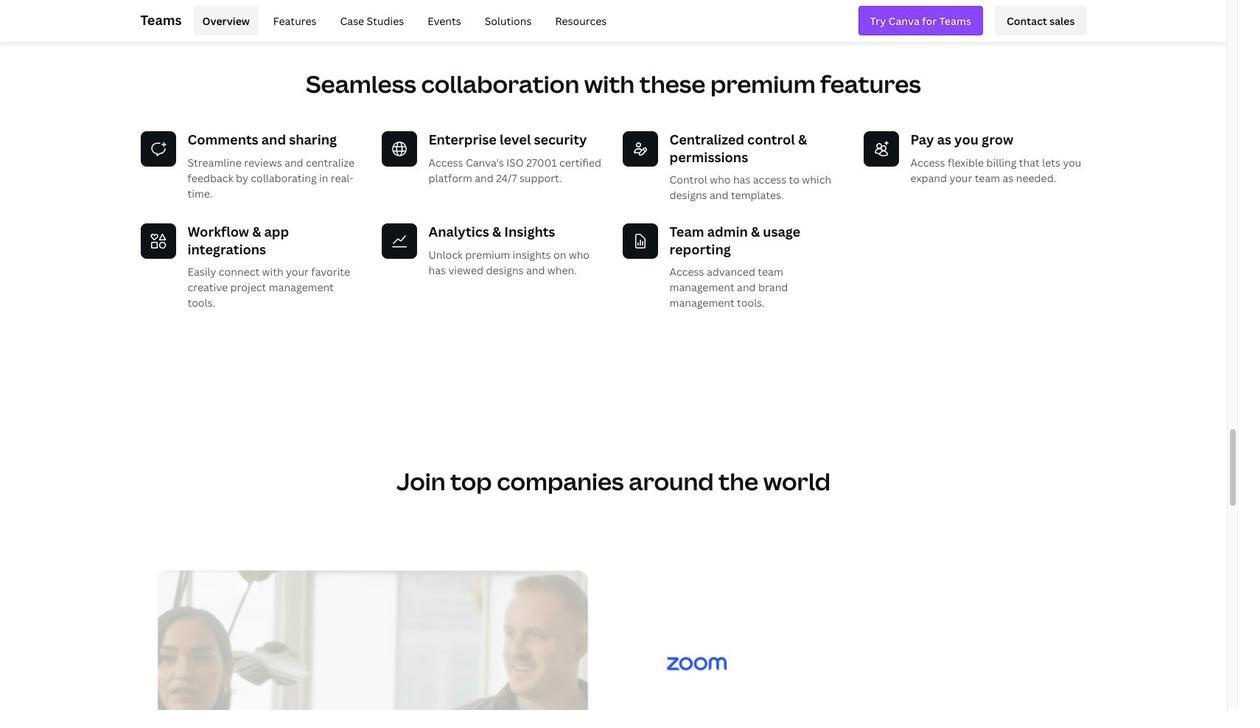 Task type: vqa. For each thing, say whether or not it's contained in the screenshot.
"menu bar"
yes



Task type: locate. For each thing, give the bounding box(es) containing it.
menu bar
[[188, 6, 616, 35]]

zoom image
[[667, 656, 727, 671]]



